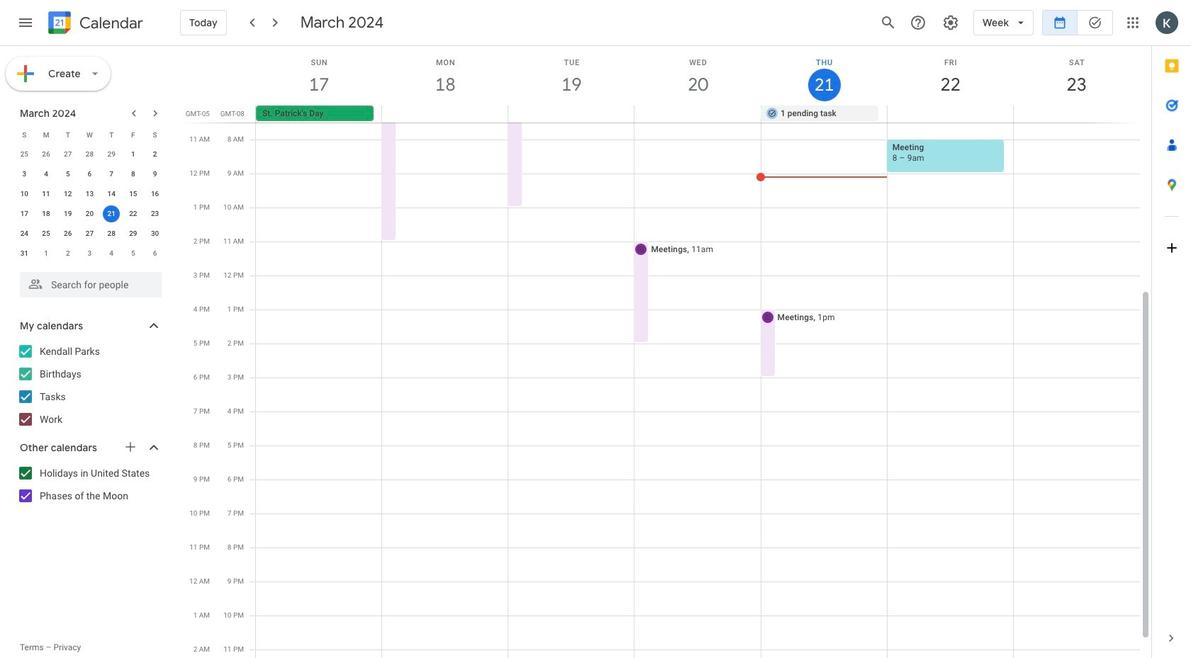 Task type: vqa. For each thing, say whether or not it's contained in the screenshot.
March 2024 grid
yes



Task type: describe. For each thing, give the bounding box(es) containing it.
february 28 element
[[81, 146, 98, 163]]

other calendars list
[[3, 462, 176, 508]]

28 element
[[103, 225, 120, 242]]

7 element
[[103, 166, 120, 183]]

february 27 element
[[59, 146, 76, 163]]

22 element
[[125, 206, 142, 223]]

10 element
[[16, 186, 33, 203]]

heading inside the calendar element
[[77, 15, 143, 32]]

april 2 element
[[59, 245, 76, 262]]

5 element
[[59, 166, 76, 183]]

17 element
[[16, 206, 33, 223]]

25 element
[[38, 225, 55, 242]]

19 element
[[59, 206, 76, 223]]

february 25 element
[[16, 146, 33, 163]]

12 element
[[59, 186, 76, 203]]

february 29 element
[[103, 146, 120, 163]]

settings menu image
[[942, 14, 959, 31]]

february 26 element
[[38, 146, 55, 163]]

Search for people text field
[[28, 272, 153, 298]]

4 element
[[38, 166, 55, 183]]

2 element
[[146, 146, 164, 163]]

9 element
[[146, 166, 164, 183]]

calendar element
[[45, 9, 143, 40]]

15 element
[[125, 186, 142, 203]]

my calendars list
[[3, 340, 176, 431]]

11 element
[[38, 186, 55, 203]]

14 element
[[103, 186, 120, 203]]

21, today element
[[103, 206, 120, 223]]

27 element
[[81, 225, 98, 242]]

cell inside march 2024 "grid"
[[101, 204, 122, 224]]



Task type: locate. For each thing, give the bounding box(es) containing it.
18 element
[[38, 206, 55, 223]]

april 5 element
[[125, 245, 142, 262]]

heading
[[77, 15, 143, 32]]

31 element
[[16, 245, 33, 262]]

None search field
[[0, 267, 176, 298]]

april 4 element
[[103, 245, 120, 262]]

add other calendars image
[[123, 440, 138, 455]]

29 element
[[125, 225, 142, 242]]

30 element
[[146, 225, 164, 242]]

20 element
[[81, 206, 98, 223]]

24 element
[[16, 225, 33, 242]]

grid
[[182, 46, 1152, 659]]

row group
[[13, 145, 166, 264]]

3 element
[[16, 166, 33, 183]]

13 element
[[81, 186, 98, 203]]

march 2024 grid
[[13, 125, 166, 264]]

april 3 element
[[81, 245, 98, 262]]

23 element
[[146, 206, 164, 223]]

1 element
[[125, 146, 142, 163]]

row
[[250, 106, 1152, 123], [13, 125, 166, 145], [13, 145, 166, 165], [13, 165, 166, 184], [13, 184, 166, 204], [13, 204, 166, 224], [13, 224, 166, 244], [13, 244, 166, 264]]

cell
[[382, 106, 508, 123], [508, 106, 635, 123], [635, 106, 761, 123], [887, 106, 1013, 123], [1013, 106, 1139, 123], [101, 204, 122, 224]]

26 element
[[59, 225, 76, 242]]

april 1 element
[[38, 245, 55, 262]]

april 6 element
[[146, 245, 164, 262]]

main drawer image
[[17, 14, 34, 31]]

6 element
[[81, 166, 98, 183]]

tab list
[[1152, 46, 1191, 619]]

16 element
[[146, 186, 164, 203]]

8 element
[[125, 166, 142, 183]]



